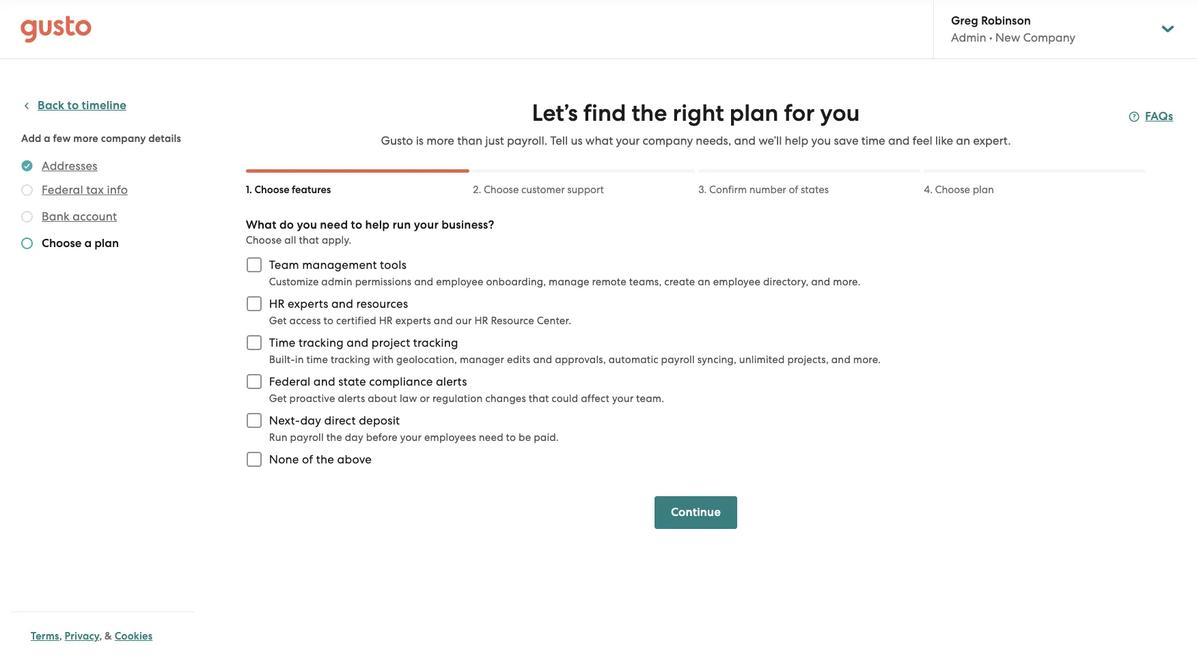 Task type: locate. For each thing, give the bounding box(es) containing it.
Federal and state compliance alerts checkbox
[[239, 367, 269, 397]]

account
[[73, 210, 117, 223]]

and up proactive
[[313, 375, 335, 389]]

1 vertical spatial a
[[84, 236, 92, 251]]

and down the certified at top left
[[347, 336, 369, 350]]

that
[[299, 234, 319, 247], [529, 393, 549, 405]]

0 vertical spatial more.
[[833, 276, 861, 288]]

need up apply.
[[320, 218, 348, 232]]

1 horizontal spatial more
[[426, 134, 454, 148]]

confirm number of states
[[709, 184, 829, 196]]

employee left directory,
[[713, 276, 761, 288]]

and up get access to certified hr experts and our hr resource center.
[[414, 276, 433, 288]]

and left we'll
[[734, 134, 756, 148]]

employee
[[436, 276, 483, 288], [713, 276, 761, 288]]

choose inside choose a plan list
[[42, 236, 82, 251]]

business?
[[442, 218, 494, 232]]

tracking down time tracking and project tracking
[[331, 354, 370, 366]]

1 vertical spatial more.
[[853, 354, 881, 366]]

2 vertical spatial plan
[[94, 236, 119, 251]]

built-in time tracking with geolocation, manager edits and approvals, automatic payroll syncing, unlimited projects, and more.
[[269, 354, 881, 366]]

check image down check image at top
[[21, 238, 33, 249]]

more. right directory,
[[833, 276, 861, 288]]

states
[[801, 184, 829, 196]]

tools
[[380, 258, 407, 272]]

time right in
[[306, 354, 328, 366]]

alerts down state
[[338, 393, 365, 405]]

expert.
[[973, 134, 1011, 148]]

confirm
[[709, 184, 747, 196]]

before
[[366, 432, 398, 444]]

0 horizontal spatial need
[[320, 218, 348, 232]]

home image
[[20, 15, 92, 43]]

more right is
[[426, 134, 454, 148]]

1 horizontal spatial company
[[643, 134, 693, 148]]

need left be
[[479, 432, 503, 444]]

do
[[279, 218, 294, 232]]

check image down the circle check icon
[[21, 184, 33, 196]]

federal down built-
[[269, 375, 311, 389]]

payroll
[[661, 354, 695, 366], [290, 432, 324, 444]]

2 get from the top
[[269, 393, 287, 405]]

day down proactive
[[300, 414, 321, 428]]

that left the could
[[529, 393, 549, 405]]

of left states
[[789, 184, 798, 196]]

0 horizontal spatial hr
[[269, 297, 285, 311]]

payroll up none of the above on the left of the page
[[290, 432, 324, 444]]

1 horizontal spatial plan
[[730, 99, 779, 127]]

more right few
[[73, 133, 98, 145]]

, left &
[[99, 631, 102, 643]]

get proactive alerts about law or regulation changes that could affect your team.
[[269, 393, 664, 405]]

time inside "let's find the right plan for you gusto is more than just payroll. tell us what your company needs, and we'll help you save time and feel like an expert."
[[861, 134, 885, 148]]

1 vertical spatial check image
[[21, 238, 33, 249]]

0 horizontal spatial plan
[[94, 236, 119, 251]]

company down right
[[643, 134, 693, 148]]

choose a plan
[[42, 236, 119, 251]]

regulation
[[432, 393, 483, 405]]

tracking down access
[[299, 336, 344, 350]]

0 vertical spatial experts
[[288, 297, 328, 311]]

features
[[292, 184, 331, 196]]

choose down the 'like'
[[935, 184, 970, 196]]

a inside list
[[84, 236, 92, 251]]

the right find
[[632, 99, 667, 127]]

help inside the "what do you need to help run your business? choose all that apply."
[[365, 218, 390, 232]]

and
[[734, 134, 756, 148], [888, 134, 910, 148], [414, 276, 433, 288], [811, 276, 830, 288], [331, 297, 353, 311], [434, 315, 453, 327], [347, 336, 369, 350], [533, 354, 552, 366], [831, 354, 851, 366], [313, 375, 335, 389]]

0 horizontal spatial ,
[[59, 631, 62, 643]]

0 horizontal spatial a
[[44, 133, 50, 145]]

, left privacy
[[59, 631, 62, 643]]

1 vertical spatial help
[[365, 218, 390, 232]]

0 horizontal spatial federal
[[42, 183, 83, 197]]

an right 'create'
[[698, 276, 710, 288]]

greg robinson admin • new company
[[951, 14, 1076, 44]]

the left the above
[[316, 453, 334, 467]]

federal down addresses
[[42, 183, 83, 197]]

permissions
[[355, 276, 412, 288]]

a left few
[[44, 133, 50, 145]]

2 vertical spatial you
[[297, 218, 317, 232]]

deposit
[[359, 414, 400, 428]]

bank account button
[[42, 208, 117, 225]]

0 horizontal spatial company
[[101, 133, 146, 145]]

a down account
[[84, 236, 92, 251]]

run
[[392, 218, 411, 232]]

need
[[320, 218, 348, 232], [479, 432, 503, 444]]

hr down resources
[[379, 315, 393, 327]]

2 check image from the top
[[21, 238, 33, 249]]

0 vertical spatial federal
[[42, 183, 83, 197]]

your left team.
[[612, 393, 634, 405]]

to up apply.
[[351, 218, 362, 232]]

choose a plan list
[[21, 158, 189, 255]]

of
[[789, 184, 798, 196], [302, 453, 313, 467]]

hr down customize
[[269, 297, 285, 311]]

federal inside button
[[42, 183, 83, 197]]

2 horizontal spatial hr
[[474, 315, 488, 327]]

0 vertical spatial plan
[[730, 99, 779, 127]]

what
[[585, 134, 613, 148]]

0 horizontal spatial experts
[[288, 297, 328, 311]]

direct
[[324, 414, 356, 428]]

1 vertical spatial get
[[269, 393, 287, 405]]

1 horizontal spatial that
[[529, 393, 549, 405]]

details
[[148, 133, 181, 145]]

faqs button
[[1129, 109, 1173, 125]]

0 vertical spatial a
[[44, 133, 50, 145]]

2 vertical spatial the
[[316, 453, 334, 467]]

1 vertical spatial alerts
[[338, 393, 365, 405]]

plan inside "let's find the right plan for you gusto is more than just payroll. tell us what your company needs, and we'll help you save time and feel like an expert."
[[730, 99, 779, 127]]

choose features
[[255, 184, 331, 196]]

hr right our
[[474, 315, 488, 327]]

of right none
[[302, 453, 313, 467]]

choose left customer
[[484, 184, 519, 196]]

time tracking and project tracking
[[269, 336, 458, 350]]

or
[[420, 393, 430, 405]]

next-day direct deposit
[[269, 414, 400, 428]]

0 horizontal spatial of
[[302, 453, 313, 467]]

check image
[[21, 184, 33, 196], [21, 238, 33, 249]]

remote
[[592, 276, 626, 288]]

1 vertical spatial payroll
[[290, 432, 324, 444]]

time right save in the right of the page
[[861, 134, 885, 148]]

get up "time"
[[269, 315, 287, 327]]

approvals,
[[555, 354, 606, 366]]

1 vertical spatial time
[[306, 354, 328, 366]]

Time tracking and project tracking checkbox
[[239, 328, 269, 358]]

1 vertical spatial plan
[[973, 184, 994, 196]]

plan up we'll
[[730, 99, 779, 127]]

experts up access
[[288, 297, 328, 311]]

tax
[[86, 183, 104, 197]]

find
[[583, 99, 626, 127]]

2 horizontal spatial plan
[[973, 184, 994, 196]]

employee up our
[[436, 276, 483, 288]]

you right do
[[297, 218, 317, 232]]

info
[[107, 183, 128, 197]]

add
[[21, 133, 41, 145]]

an right the 'like'
[[956, 134, 970, 148]]

to right back
[[67, 98, 79, 113]]

us
[[571, 134, 583, 148]]

syncing,
[[697, 354, 736, 366]]

and left our
[[434, 315, 453, 327]]

choose for choose a plan
[[42, 236, 82, 251]]

0 vertical spatial need
[[320, 218, 348, 232]]

that right the all
[[299, 234, 319, 247]]

your right what
[[616, 134, 640, 148]]

1 vertical spatial experts
[[395, 315, 431, 327]]

get
[[269, 315, 287, 327], [269, 393, 287, 405]]

the inside "let's find the right plan for you gusto is more than just payroll. tell us what your company needs, and we'll help you save time and feel like an expert."
[[632, 99, 667, 127]]

0 horizontal spatial alerts
[[338, 393, 365, 405]]

choose for choose customer support
[[484, 184, 519, 196]]

1 vertical spatial the
[[326, 432, 342, 444]]

your inside "let's find the right plan for you gusto is more than just payroll. tell us what your company needs, and we'll help you save time and feel like an expert."
[[616, 134, 640, 148]]

bank account
[[42, 210, 117, 223]]

company down timeline
[[101, 133, 146, 145]]

day up the above
[[345, 432, 363, 444]]

check image
[[21, 211, 33, 223]]

you inside the "what do you need to help run your business? choose all that apply."
[[297, 218, 317, 232]]

new
[[995, 31, 1020, 44]]

1 check image from the top
[[21, 184, 33, 196]]

back to timeline button
[[21, 98, 126, 114]]

Team management tools checkbox
[[239, 250, 269, 280]]

1 horizontal spatial federal
[[269, 375, 311, 389]]

than
[[457, 134, 482, 148]]

you
[[820, 99, 860, 127], [811, 134, 831, 148], [297, 218, 317, 232]]

0 horizontal spatial an
[[698, 276, 710, 288]]

experts up project
[[395, 315, 431, 327]]

1 vertical spatial need
[[479, 432, 503, 444]]

more inside "let's find the right plan for you gusto is more than just payroll. tell us what your company needs, and we'll help you save time and feel like an expert."
[[426, 134, 454, 148]]

choose up what
[[255, 184, 289, 196]]

1 get from the top
[[269, 315, 287, 327]]

company
[[101, 133, 146, 145], [643, 134, 693, 148]]

1 horizontal spatial employee
[[713, 276, 761, 288]]

plan down expert.
[[973, 184, 994, 196]]

more
[[73, 133, 98, 145], [426, 134, 454, 148]]

1 horizontal spatial payroll
[[661, 354, 695, 366]]

0 horizontal spatial payroll
[[290, 432, 324, 444]]

1 horizontal spatial need
[[479, 432, 503, 444]]

1 vertical spatial that
[[529, 393, 549, 405]]

a
[[44, 133, 50, 145], [84, 236, 92, 251]]

payroll left syncing,
[[661, 354, 695, 366]]

1 vertical spatial federal
[[269, 375, 311, 389]]

employees
[[424, 432, 476, 444]]

let's
[[532, 99, 578, 127]]

and right projects,
[[831, 354, 851, 366]]

a for few
[[44, 133, 50, 145]]

admin
[[321, 276, 352, 288]]

you left save in the right of the page
[[811, 134, 831, 148]]

changes
[[485, 393, 526, 405]]

1 vertical spatial day
[[345, 432, 363, 444]]

1 horizontal spatial help
[[785, 134, 808, 148]]

directory,
[[763, 276, 809, 288]]

0 horizontal spatial day
[[300, 414, 321, 428]]

1 horizontal spatial an
[[956, 134, 970, 148]]

&
[[105, 631, 112, 643]]

day
[[300, 414, 321, 428], [345, 432, 363, 444]]

get for federal
[[269, 393, 287, 405]]

0 vertical spatial check image
[[21, 184, 33, 196]]

tracking up "geolocation," at the left of the page
[[413, 336, 458, 350]]

payroll.
[[507, 134, 547, 148]]

that inside the "what do you need to help run your business? choose all that apply."
[[299, 234, 319, 247]]

onboarding,
[[486, 276, 546, 288]]

and up the certified at top left
[[331, 297, 353, 311]]

help
[[785, 134, 808, 148], [365, 218, 390, 232]]

privacy link
[[65, 631, 99, 643]]

0 vertical spatial that
[[299, 234, 319, 247]]

proactive
[[289, 393, 335, 405]]

0 vertical spatial the
[[632, 99, 667, 127]]

company inside "let's find the right plan for you gusto is more than just payroll. tell us what your company needs, and we'll help you save time and feel like an expert."
[[643, 134, 693, 148]]

resources
[[356, 297, 408, 311]]

help right we'll
[[785, 134, 808, 148]]

choose down 'bank'
[[42, 236, 82, 251]]

more. right projects,
[[853, 354, 881, 366]]

choose plan
[[935, 184, 994, 196]]

0 horizontal spatial that
[[299, 234, 319, 247]]

0 horizontal spatial employee
[[436, 276, 483, 288]]

the for find
[[632, 99, 667, 127]]

the down "next-day direct deposit"
[[326, 432, 342, 444]]

federal and state compliance alerts
[[269, 375, 467, 389]]

0 vertical spatial of
[[789, 184, 798, 196]]

1 employee from the left
[[436, 276, 483, 288]]

add a few more company details
[[21, 133, 181, 145]]

you up save in the right of the page
[[820, 99, 860, 127]]

1 horizontal spatial ,
[[99, 631, 102, 643]]

faqs
[[1145, 109, 1173, 124]]

in
[[295, 354, 304, 366]]

addresses button
[[42, 158, 97, 174]]

1 horizontal spatial time
[[861, 134, 885, 148]]

and right directory,
[[811, 276, 830, 288]]

alerts up regulation
[[436, 375, 467, 389]]

experts
[[288, 297, 328, 311], [395, 315, 431, 327]]

let's find the right plan for you gusto is more than just payroll. tell us what your company needs, and we'll help you save time and feel like an expert.
[[381, 99, 1011, 148]]

manager
[[460, 354, 504, 366]]

plan down account
[[94, 236, 119, 251]]

get up next-
[[269, 393, 287, 405]]

0 vertical spatial an
[[956, 134, 970, 148]]

0 vertical spatial help
[[785, 134, 808, 148]]

help left run
[[365, 218, 390, 232]]

0 vertical spatial get
[[269, 315, 287, 327]]

1 vertical spatial you
[[811, 134, 831, 148]]

None of the above checkbox
[[239, 445, 269, 475]]

privacy
[[65, 631, 99, 643]]

0 horizontal spatial help
[[365, 218, 390, 232]]

choose down what
[[246, 234, 282, 247]]

0 vertical spatial time
[[861, 134, 885, 148]]

1 horizontal spatial a
[[84, 236, 92, 251]]

1 horizontal spatial alerts
[[436, 375, 467, 389]]

alerts
[[436, 375, 467, 389], [338, 393, 365, 405]]

terms
[[31, 631, 59, 643]]

terms link
[[31, 631, 59, 643]]

your right run
[[414, 218, 439, 232]]



Task type: vqa. For each thing, say whether or not it's contained in the screenshot.
the Accounting at the left bottom of page
no



Task type: describe. For each thing, give the bounding box(es) containing it.
what
[[246, 218, 276, 232]]

above
[[337, 453, 372, 467]]

state
[[338, 375, 366, 389]]

unlimited
[[739, 354, 785, 366]]

1 horizontal spatial experts
[[395, 315, 431, 327]]

federal tax info
[[42, 183, 128, 197]]

continue
[[671, 506, 721, 520]]

time
[[269, 336, 296, 350]]

an inside "let's find the right plan for you gusto is more than just payroll. tell us what your company needs, and we'll help you save time and feel like an expert."
[[956, 134, 970, 148]]

team management tools
[[269, 258, 407, 272]]

0 vertical spatial payroll
[[661, 354, 695, 366]]

next-
[[269, 414, 300, 428]]

just
[[485, 134, 504, 148]]

few
[[53, 133, 71, 145]]

addresses
[[42, 159, 97, 173]]

back to timeline
[[38, 98, 126, 113]]

1 , from the left
[[59, 631, 62, 643]]

and right edits at the bottom of page
[[533, 354, 552, 366]]

needs,
[[696, 134, 731, 148]]

1 horizontal spatial of
[[789, 184, 798, 196]]

your inside the "what do you need to help run your business? choose all that apply."
[[414, 218, 439, 232]]

save
[[834, 134, 859, 148]]

customer
[[521, 184, 565, 196]]

greg
[[951, 14, 978, 28]]

is
[[416, 134, 424, 148]]

plan inside list
[[94, 236, 119, 251]]

paid.
[[534, 432, 559, 444]]

management
[[302, 258, 377, 272]]

cookies
[[115, 631, 153, 643]]

we'll
[[758, 134, 782, 148]]

0 horizontal spatial time
[[306, 354, 328, 366]]

to left be
[[506, 432, 516, 444]]

to inside button
[[67, 98, 79, 113]]

need inside the "what do you need to help run your business? choose all that apply."
[[320, 218, 348, 232]]

a for plan
[[84, 236, 92, 251]]

affect
[[581, 393, 609, 405]]

0 vertical spatial you
[[820, 99, 860, 127]]

0 horizontal spatial more
[[73, 133, 98, 145]]

to inside the "what do you need to help run your business? choose all that apply."
[[351, 218, 362, 232]]

manage
[[549, 276, 589, 288]]

federal tax info button
[[42, 182, 128, 198]]

what do you need to help run your business? choose all that apply.
[[246, 218, 494, 247]]

0 vertical spatial alerts
[[436, 375, 467, 389]]

geolocation,
[[396, 354, 457, 366]]

access
[[289, 315, 321, 327]]

0 vertical spatial day
[[300, 414, 321, 428]]

get access to certified hr experts and our hr resource center.
[[269, 315, 571, 327]]

federal for federal and state compliance alerts
[[269, 375, 311, 389]]

customize
[[269, 276, 319, 288]]

choose for choose features
[[255, 184, 289, 196]]

HR experts and resources checkbox
[[239, 289, 269, 319]]

could
[[552, 393, 578, 405]]

hr experts and resources
[[269, 297, 408, 311]]

none
[[269, 453, 299, 467]]

with
[[373, 354, 394, 366]]

like
[[935, 134, 953, 148]]

1 horizontal spatial day
[[345, 432, 363, 444]]

center.
[[537, 315, 571, 327]]

about
[[368, 393, 397, 405]]

choose for choose plan
[[935, 184, 970, 196]]

built-
[[269, 354, 295, 366]]

back
[[38, 98, 64, 113]]

resource
[[491, 315, 534, 327]]

run
[[269, 432, 287, 444]]

tell
[[550, 134, 568, 148]]

circle check image
[[21, 158, 33, 174]]

•
[[989, 31, 993, 44]]

project
[[372, 336, 410, 350]]

company
[[1023, 31, 1076, 44]]

projects,
[[787, 354, 829, 366]]

robinson
[[981, 14, 1031, 28]]

1 horizontal spatial hr
[[379, 315, 393, 327]]

terms , privacy , & cookies
[[31, 631, 153, 643]]

Next-day direct deposit checkbox
[[239, 406, 269, 436]]

1 vertical spatial an
[[698, 276, 710, 288]]

2 , from the left
[[99, 631, 102, 643]]

gusto
[[381, 134, 413, 148]]

teams,
[[629, 276, 662, 288]]

bank
[[42, 210, 70, 223]]

choose inside the "what do you need to help run your business? choose all that apply."
[[246, 234, 282, 247]]

and left feel
[[888, 134, 910, 148]]

apply.
[[322, 234, 351, 247]]

compliance
[[369, 375, 433, 389]]

1 vertical spatial of
[[302, 453, 313, 467]]

feel
[[913, 134, 932, 148]]

choose customer support
[[484, 184, 604, 196]]

help inside "let's find the right plan for you gusto is more than just payroll. tell us what your company needs, and we'll help you save time and feel like an expert."
[[785, 134, 808, 148]]

2 employee from the left
[[713, 276, 761, 288]]

law
[[400, 393, 417, 405]]

automatic
[[609, 354, 658, 366]]

to down hr experts and resources
[[324, 315, 334, 327]]

customize admin permissions and employee onboarding, manage remote teams, create an employee directory, and more.
[[269, 276, 861, 288]]

all
[[284, 234, 296, 247]]

your right before
[[400, 432, 422, 444]]

get for hr
[[269, 315, 287, 327]]

our
[[456, 315, 472, 327]]

the for payroll
[[326, 432, 342, 444]]

none of the above
[[269, 453, 372, 467]]

timeline
[[82, 98, 126, 113]]

cookies button
[[115, 629, 153, 645]]

the for of
[[316, 453, 334, 467]]

federal for federal tax info
[[42, 183, 83, 197]]



